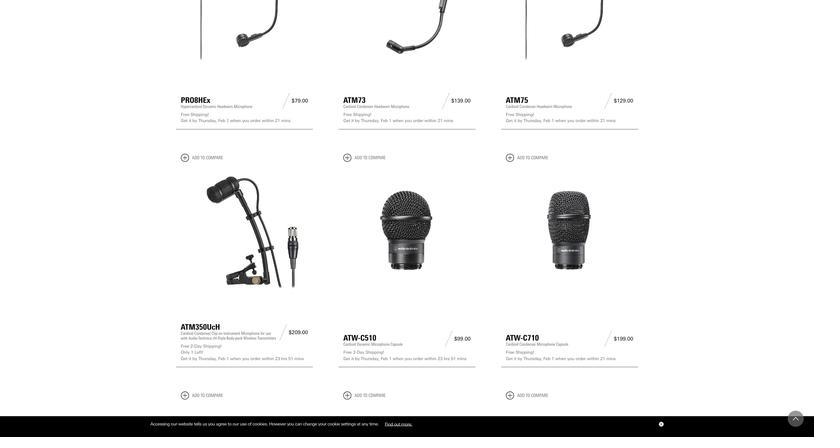 Task type: vqa. For each thing, say whether or not it's contained in the screenshot.


Task type: describe. For each thing, give the bounding box(es) containing it.
divider line image for atm75
[[603, 93, 614, 109]]

shipping! inside free 2 -day shipping! only 1 left! get it by thursday, feb 1 when you order within 23 hrs 51 mins
[[203, 345, 222, 349]]

atw- for c510
[[344, 334, 361, 343]]

thursday, down the atm75 cardioid condenser headworn microphone
[[524, 119, 543, 123]]

add for add to compare button for the atm350uch image
[[192, 155, 200, 161]]

$99.00
[[455, 336, 471, 343]]

atm75 cardioid condenser headworn microphone
[[506, 96, 572, 109]]

agree
[[216, 422, 227, 427]]

2 for 1
[[191, 345, 193, 349]]

shipping! inside free 2 -day shipping! get it by thursday, feb 1 when you order within 23 hrs 51 mins
[[366, 351, 384, 356]]

by down atm75 at the top right of page
[[518, 119, 523, 123]]

thursday, down atm73 cardioid condenser headworn microphone
[[361, 119, 380, 123]]

divider line image for atm73
[[440, 93, 452, 109]]

add to compare for atw c6100 image
[[355, 394, 386, 399]]

cross image
[[660, 424, 663, 426]]

compare for atw c3300 image add to compare button
[[531, 394, 549, 399]]

hypercardioid
[[181, 104, 202, 109]]

more.
[[402, 422, 413, 427]]

cardioid for atm75
[[506, 104, 519, 109]]

feb down atm73 cardioid condenser headworn microphone
[[381, 119, 388, 123]]

51 inside free 2 -day shipping! get it by thursday, feb 1 when you order within 23 hrs 51 mins
[[451, 357, 456, 362]]

cookies.
[[253, 422, 268, 427]]

tells
[[194, 422, 202, 427]]

to for add to compare button related to atw c710 "image" on the right of the page
[[526, 155, 530, 161]]

atm350uch image
[[181, 167, 308, 295]]

can
[[295, 422, 302, 427]]

add to compare button for atw c710 "image" on the right of the page
[[506, 154, 549, 162]]

free down atm75 at the top right of page
[[506, 112, 515, 117]]

instrument
[[224, 332, 240, 336]]

order inside free 2 -day shipping! only 1 left! get it by thursday, feb 1 when you order within 23 hrs 51 mins
[[251, 357, 261, 362]]

microphone for atm75
[[554, 104, 572, 109]]

technica
[[199, 336, 212, 341]]

when inside free 2 -day shipping! only 1 left! get it by thursday, feb 1 when you order within 23 hrs 51 mins
[[230, 357, 241, 362]]

divider line image for atw-c510
[[443, 331, 455, 348]]

day for by
[[357, 351, 365, 356]]

add for add to compare button associated with atw c4100 image
[[192, 394, 200, 399]]

shipping! down atm75 at the top right of page
[[516, 112, 534, 117]]

free down atw-c710 cardioid condenser microphone capsule
[[506, 351, 515, 356]]

atw- for c710
[[506, 334, 523, 343]]

headworn for atm73
[[374, 104, 390, 109]]

23 inside free 2 -day shipping! only 1 left! get it by thursday, feb 1 when you order within 23 hrs 51 mins
[[275, 357, 280, 362]]

with
[[181, 336, 188, 341]]

1 down atm73 cardioid condenser headworn microphone
[[389, 119, 392, 123]]

time.
[[370, 422, 379, 427]]

feb inside free 2 -day shipping! only 1 left! get it by thursday, feb 1 when you order within 23 hrs 51 mins
[[218, 357, 225, 362]]

to for add to compare button for the atm350uch image
[[201, 155, 205, 161]]

audio-
[[189, 336, 199, 341]]

find out more.
[[385, 422, 413, 427]]

$209.00
[[289, 330, 308, 336]]

website
[[178, 422, 193, 427]]

feb down atw-c710 cardioid condenser microphone capsule
[[544, 357, 551, 362]]

headworn for pro8hex
[[217, 104, 233, 109]]

order inside free 2 -day shipping! get it by thursday, feb 1 when you order within 23 hrs 51 mins
[[413, 357, 424, 362]]

when down pro8hex hypercardioid dynamic headworn microphone
[[230, 119, 241, 123]]

free 2 -day shipping! get it by thursday, feb 1 when you order within 23 hrs 51 mins
[[344, 351, 467, 362]]

$139.00
[[452, 98, 471, 104]]

only
[[181, 351, 190, 356]]

it down atm75 at the top right of page
[[514, 119, 517, 123]]

$199.00
[[614, 336, 634, 343]]

atm73 cardioid condenser headworn microphone
[[344, 96, 410, 109]]

c510
[[361, 334, 377, 343]]

free shipping! get it by thursday, feb 1 when you order within 21 mins for pro8hex
[[181, 112, 291, 123]]

when down atw-c710 cardioid condenser microphone capsule
[[556, 357, 566, 362]]

microphone for atw-c710
[[537, 343, 556, 348]]

21 for pro8hex
[[275, 119, 280, 123]]

c710
[[523, 334, 539, 343]]

add to compare button for atw c510 image
[[344, 154, 386, 162]]

capsule for c510
[[391, 343, 403, 348]]

add for atw c510 image add to compare button
[[355, 155, 362, 161]]

atm75
[[506, 96, 529, 105]]

settings
[[341, 422, 356, 427]]

any
[[362, 422, 369, 427]]

$129.00
[[614, 98, 634, 104]]

condenser for atm73
[[357, 104, 373, 109]]

when down the atm75 cardioid condenser headworn microphone
[[556, 119, 566, 123]]

add to compare for atw c510 image
[[355, 155, 386, 161]]

within inside free 2 -day shipping! only 1 left! get it by thursday, feb 1 when you order within 23 hrs 51 mins
[[262, 357, 274, 362]]

find out more. link
[[380, 420, 417, 430]]

compare for add to compare button for the atm350uch image
[[206, 155, 223, 161]]

atm73
[[344, 96, 366, 105]]

us
[[203, 422, 207, 427]]

1 left left!
[[191, 351, 193, 356]]

- for by
[[356, 351, 357, 356]]

to for atw c510 image add to compare button
[[363, 155, 368, 161]]

feb inside free 2 -day shipping! get it by thursday, feb 1 when you order within 23 hrs 51 mins
[[381, 357, 388, 362]]

free shipping! get it by thursday, feb 1 when you order within 21 mins down atw-c710 cardioid condenser microphone capsule
[[506, 351, 616, 362]]

dynamic inside pro8hex hypercardioid dynamic headworn microphone
[[203, 104, 216, 109]]

2 our from the left
[[233, 422, 239, 427]]

thursday, down pro8hex hypercardioid dynamic headworn microphone
[[198, 119, 217, 123]]

1 down pro8hex hypercardioid dynamic headworn microphone
[[227, 119, 229, 123]]

feb down the atm75 cardioid condenser headworn microphone
[[544, 119, 551, 123]]

when inside free 2 -day shipping! get it by thursday, feb 1 when you order within 23 hrs 51 mins
[[393, 357, 404, 362]]

1 vertical spatial use
[[240, 422, 247, 427]]

transmitters
[[258, 336, 276, 341]]

1 down atw-c710 cardioid condenser microphone capsule
[[552, 357, 554, 362]]

of
[[248, 422, 252, 427]]

when down atm73 cardioid condenser headworn microphone
[[393, 119, 404, 123]]

atw c6100 image
[[344, 406, 471, 438]]

add to compare for atw c710 "image" on the right of the page
[[518, 155, 549, 161]]

to for atw c6100 image add to compare button
[[363, 394, 368, 399]]

pro8hex hypercardioid dynamic headworn microphone
[[181, 96, 252, 109]]

add to compare for atw c3300 image
[[518, 394, 549, 399]]

body-
[[227, 336, 235, 341]]

by inside free 2 -day shipping! only 1 left! get it by thursday, feb 1 when you order within 23 hrs 51 mins
[[193, 357, 197, 362]]

free down atm73
[[344, 112, 352, 117]]

dynamic inside atw-c510 cardioid dynamic microphone capsule
[[357, 343, 370, 348]]

add to compare button for the atm350uch image
[[181, 154, 223, 162]]



Task type: locate. For each thing, give the bounding box(es) containing it.
atw- inside atw-c510 cardioid dynamic microphone capsule
[[344, 334, 361, 343]]

compare for atw c6100 image add to compare button
[[369, 394, 386, 399]]

thursday, down left!
[[198, 357, 217, 362]]

1 vertical spatial -
[[356, 351, 357, 356]]

headworn right pro8hex
[[217, 104, 233, 109]]

when
[[230, 119, 241, 123], [393, 119, 404, 123], [556, 119, 566, 123], [230, 357, 241, 362], [393, 357, 404, 362], [556, 357, 566, 362]]

atw-
[[344, 334, 361, 343], [506, 334, 523, 343]]

1 horizontal spatial capsule
[[556, 343, 569, 348]]

1 hrs from the left
[[281, 357, 287, 362]]

2 inside free 2 -day shipping! only 1 left! get it by thursday, feb 1 when you order within 23 hrs 51 mins
[[191, 345, 193, 349]]

atw c3300 image
[[506, 406, 634, 438]]

1 our from the left
[[171, 422, 177, 427]]

when down atw-c510 cardioid dynamic microphone capsule
[[393, 357, 404, 362]]

1
[[227, 119, 229, 123], [389, 119, 392, 123], [552, 119, 554, 123], [191, 351, 193, 356], [227, 357, 229, 362], [389, 357, 392, 362], [552, 357, 554, 362]]

microphone for atm73
[[391, 104, 410, 109]]

atm350uch cardioid condenser clip-on instrument microphone for use with audio-technica ch-style body-pack wireless transmitters
[[181, 323, 276, 341]]

3 headworn from the left
[[537, 104, 553, 109]]

divider line image for pro8hex
[[281, 93, 292, 109]]

use inside atm350uch cardioid condenser clip-on instrument microphone for use with audio-technica ch-style body-pack wireless transmitters
[[266, 332, 271, 336]]

accessing our website tells us you agree to our use of cookies. however you can change your cookie settings at any time.
[[150, 422, 380, 427]]

it inside free 2 -day shipping! only 1 left! get it by thursday, feb 1 when you order within 23 hrs 51 mins
[[189, 357, 191, 362]]

hrs inside free 2 -day shipping! get it by thursday, feb 1 when you order within 23 hrs 51 mins
[[444, 357, 450, 362]]

style
[[218, 336, 226, 341]]

headworn inside the atm75 cardioid condenser headworn microphone
[[537, 104, 553, 109]]

at
[[357, 422, 361, 427]]

to for atw c3300 image add to compare button
[[526, 394, 530, 399]]

cardioid for atm73
[[344, 104, 356, 109]]

add for atw c6100 image add to compare button
[[355, 394, 362, 399]]

free shipping! get it by thursday, feb 1 when you order within 21 mins down atm73 cardioid condenser headworn microphone
[[344, 112, 453, 123]]

21
[[275, 119, 280, 123], [438, 119, 443, 123], [601, 119, 606, 123], [601, 357, 606, 362]]

atm75 image
[[506, 0, 634, 64]]

2
[[191, 345, 193, 349], [353, 351, 356, 356]]

1 horizontal spatial our
[[233, 422, 239, 427]]

mins
[[281, 119, 291, 123], [444, 119, 453, 123], [607, 119, 616, 123], [295, 357, 304, 362], [457, 357, 467, 362], [607, 357, 616, 362]]

1 horizontal spatial 51
[[451, 357, 456, 362]]

condenser
[[357, 104, 373, 109], [520, 104, 536, 109], [194, 332, 211, 336], [520, 343, 536, 348]]

add for atw c3300 image add to compare button
[[518, 394, 525, 399]]

atw c4100 image
[[181, 406, 308, 438]]

1 horizontal spatial hrs
[[444, 357, 450, 362]]

atw-c710 cardioid condenser microphone capsule
[[506, 334, 569, 348]]

atw-c510 cardioid dynamic microphone capsule
[[344, 334, 403, 348]]

get inside free 2 -day shipping! only 1 left! get it by thursday, feb 1 when you order within 23 hrs 51 mins
[[181, 357, 188, 362]]

headworn right atm73
[[374, 104, 390, 109]]

1 horizontal spatial 23
[[438, 357, 443, 362]]

51
[[289, 357, 293, 362], [451, 357, 456, 362]]

hrs
[[281, 357, 287, 362], [444, 357, 450, 362]]

headworn for atm75
[[537, 104, 553, 109]]

on
[[219, 332, 223, 336]]

1 horizontal spatial headworn
[[374, 104, 390, 109]]

thursday, inside free 2 -day shipping! only 1 left! get it by thursday, feb 1 when you order within 23 hrs 51 mins
[[198, 357, 217, 362]]

get inside free 2 -day shipping! get it by thursday, feb 1 when you order within 23 hrs 51 mins
[[344, 357, 350, 362]]

capsule right the c710
[[556, 343, 569, 348]]

your
[[318, 422, 327, 427]]

ch-
[[213, 336, 218, 341]]

2 for it
[[353, 351, 356, 356]]

0 vertical spatial -
[[193, 345, 194, 349]]

by down atm73
[[355, 119, 360, 123]]

by down left!
[[193, 357, 197, 362]]

arrow up image
[[793, 417, 799, 423]]

microphone inside the atm75 cardioid condenser headworn microphone
[[554, 104, 572, 109]]

by down "hypercardioid"
[[193, 119, 197, 123]]

atw c710 image
[[506, 167, 634, 295]]

2 23 from the left
[[438, 357, 443, 362]]

0 horizontal spatial atw-
[[344, 334, 361, 343]]

free shipping! get it by thursday, feb 1 when you order within 21 mins for atm75
[[506, 112, 616, 123]]

when down pack
[[230, 357, 241, 362]]

shipping!
[[191, 112, 209, 117], [353, 112, 372, 117], [516, 112, 534, 117], [203, 345, 222, 349], [366, 351, 384, 356], [516, 351, 534, 356]]

out
[[394, 422, 400, 427]]

add to compare button for atw c3300 image
[[506, 393, 549, 401]]

feb down pro8hex hypercardioid dynamic headworn microphone
[[218, 119, 225, 123]]

shipping! down atw-c510 cardioid dynamic microphone capsule
[[366, 351, 384, 356]]

mins inside free 2 -day shipping! only 1 left! get it by thursday, feb 1 when you order within 23 hrs 51 mins
[[295, 357, 304, 362]]

atw c510 image
[[344, 167, 471, 295]]

1 vertical spatial dynamic
[[357, 343, 370, 348]]

thursday, down atw-c510 cardioid dynamic microphone capsule
[[361, 357, 380, 362]]

day
[[194, 345, 202, 349], [357, 351, 365, 356]]

cardioid inside atw-c510 cardioid dynamic microphone capsule
[[344, 343, 356, 348]]

it
[[189, 119, 191, 123], [352, 119, 354, 123], [514, 119, 517, 123], [189, 357, 191, 362], [352, 357, 354, 362], [514, 357, 517, 362]]

2 headworn from the left
[[374, 104, 390, 109]]

1 horizontal spatial day
[[357, 351, 365, 356]]

free shipping! get it by thursday, feb 1 when you order within 21 mins down the atm75 cardioid condenser headworn microphone
[[506, 112, 616, 123]]

microphone for pro8hex
[[234, 104, 252, 109]]

0 horizontal spatial 23
[[275, 357, 280, 362]]

1 horizontal spatial dynamic
[[357, 343, 370, 348]]

day for left!
[[194, 345, 202, 349]]

0 horizontal spatial use
[[240, 422, 247, 427]]

1 down atw-c510 cardioid dynamic microphone capsule
[[389, 357, 392, 362]]

use left of
[[240, 422, 247, 427]]

condenser inside atw-c710 cardioid condenser microphone capsule
[[520, 343, 536, 348]]

condenser inside atm350uch cardioid condenser clip-on instrument microphone for use with audio-technica ch-style body-pack wireless transmitters
[[194, 332, 211, 336]]

order
[[251, 119, 261, 123], [413, 119, 424, 123], [576, 119, 586, 123], [251, 357, 261, 362], [413, 357, 424, 362], [576, 357, 586, 362]]

1 vertical spatial day
[[357, 351, 365, 356]]

day up left!
[[194, 345, 202, 349]]

51 down $209.00
[[289, 357, 293, 362]]

within inside free 2 -day shipping! get it by thursday, feb 1 when you order within 23 hrs 51 mins
[[425, 357, 437, 362]]

find
[[385, 422, 393, 427]]

it down atw-c710 cardioid condenser microphone capsule
[[514, 357, 517, 362]]

1 headworn from the left
[[217, 104, 233, 109]]

0 horizontal spatial -
[[193, 345, 194, 349]]

thursday, down atw-c710 cardioid condenser microphone capsule
[[524, 357, 543, 362]]

microphone inside atm73 cardioid condenser headworn microphone
[[391, 104, 410, 109]]

cookie
[[328, 422, 340, 427]]

1 23 from the left
[[275, 357, 280, 362]]

headworn inside atm73 cardioid condenser headworn microphone
[[374, 104, 390, 109]]

it down only
[[189, 357, 191, 362]]

cardioid for atm350uch
[[181, 332, 194, 336]]

cardioid
[[344, 104, 356, 109], [506, 104, 519, 109], [181, 332, 194, 336], [344, 343, 356, 348], [506, 343, 519, 348]]

0 horizontal spatial headworn
[[217, 104, 233, 109]]

free 2 -day shipping! only 1 left! get it by thursday, feb 1 when you order within 23 hrs 51 mins
[[181, 345, 304, 362]]

2 51 from the left
[[451, 357, 456, 362]]

you inside free 2 -day shipping! only 1 left! get it by thursday, feb 1 when you order within 23 hrs 51 mins
[[242, 357, 249, 362]]

microphone inside atw-c510 cardioid dynamic microphone capsule
[[371, 343, 390, 348]]

headworn inside pro8hex hypercardioid dynamic headworn microphone
[[217, 104, 233, 109]]

23 inside free 2 -day shipping! get it by thursday, feb 1 when you order within 23 hrs 51 mins
[[438, 357, 443, 362]]

0 vertical spatial day
[[194, 345, 202, 349]]

divider line image for atw-c710
[[603, 331, 614, 348]]

- for left!
[[193, 345, 194, 349]]

condenser inside atm73 cardioid condenser headworn microphone
[[357, 104, 373, 109]]

1 down body-
[[227, 357, 229, 362]]

wireless
[[244, 336, 257, 341]]

capsule
[[391, 343, 403, 348], [556, 343, 569, 348]]

-
[[193, 345, 194, 349], [356, 351, 357, 356]]

2 capsule from the left
[[556, 343, 569, 348]]

0 horizontal spatial our
[[171, 422, 177, 427]]

0 horizontal spatial dynamic
[[203, 104, 216, 109]]

feb
[[218, 119, 225, 123], [381, 119, 388, 123], [544, 119, 551, 123], [218, 357, 225, 362], [381, 357, 388, 362], [544, 357, 551, 362]]

day inside free 2 -day shipping! get it by thursday, feb 1 when you order within 23 hrs 51 mins
[[357, 351, 365, 356]]

feb down atw-c510 cardioid dynamic microphone capsule
[[381, 357, 388, 362]]

cardioid inside atm73 cardioid condenser headworn microphone
[[344, 104, 356, 109]]

you
[[242, 119, 249, 123], [405, 119, 412, 123], [568, 119, 575, 123], [242, 357, 249, 362], [405, 357, 412, 362], [568, 357, 575, 362], [208, 422, 215, 427], [287, 422, 294, 427]]

1 horizontal spatial atw-
[[506, 334, 523, 343]]

our left of
[[233, 422, 239, 427]]

free down "hypercardioid"
[[181, 112, 189, 117]]

23
[[275, 357, 280, 362], [438, 357, 443, 362]]

microphone for atw-c510
[[371, 343, 390, 348]]

it down "hypercardioid"
[[189, 119, 191, 123]]

1 horizontal spatial use
[[266, 332, 271, 336]]

0 vertical spatial 2
[[191, 345, 193, 349]]

use
[[266, 332, 271, 336], [240, 422, 247, 427]]

2 inside free 2 -day shipping! get it by thursday, feb 1 when you order within 23 hrs 51 mins
[[353, 351, 356, 356]]

free shipping! get it by thursday, feb 1 when you order within 21 mins for atm73
[[344, 112, 453, 123]]

you inside free 2 -day shipping! get it by thursday, feb 1 when you order within 23 hrs 51 mins
[[405, 357, 412, 362]]

51 down $99.00
[[451, 357, 456, 362]]

headworn
[[217, 104, 233, 109], [374, 104, 390, 109], [537, 104, 553, 109]]

mins inside free 2 -day shipping! get it by thursday, feb 1 when you order within 23 hrs 51 mins
[[457, 357, 467, 362]]

it inside free 2 -day shipping! get it by thursday, feb 1 when you order within 23 hrs 51 mins
[[352, 357, 354, 362]]

add to compare button for atw c6100 image
[[344, 393, 386, 401]]

0 horizontal spatial 51
[[289, 357, 293, 362]]

change
[[303, 422, 317, 427]]

- inside free 2 -day shipping! get it by thursday, feb 1 when you order within 23 hrs 51 mins
[[356, 351, 357, 356]]

get
[[181, 119, 188, 123], [344, 119, 350, 123], [506, 119, 513, 123], [181, 357, 188, 362], [344, 357, 350, 362], [506, 357, 513, 362]]

0 horizontal spatial capsule
[[391, 343, 403, 348]]

atm350uch
[[181, 323, 220, 332]]

cardioid inside atm350uch cardioid condenser clip-on instrument microphone for use with audio-technica ch-style body-pack wireless transmitters
[[181, 332, 194, 336]]

1 horizontal spatial 2
[[353, 351, 356, 356]]

free shipping! get it by thursday, feb 1 when you order within 21 mins down pro8hex hypercardioid dynamic headworn microphone
[[181, 112, 291, 123]]

compare for add to compare button related to atw c710 "image" on the right of the page
[[531, 155, 549, 161]]

2 horizontal spatial headworn
[[537, 104, 553, 109]]

0 horizontal spatial 2
[[191, 345, 193, 349]]

capsule for c710
[[556, 343, 569, 348]]

cardioid inside atw-c710 cardioid condenser microphone capsule
[[506, 343, 519, 348]]

by down atw-c710 cardioid condenser microphone capsule
[[518, 357, 523, 362]]

1 horizontal spatial -
[[356, 351, 357, 356]]

by down atw-c510 cardioid dynamic microphone capsule
[[355, 357, 360, 362]]

thursday,
[[198, 119, 217, 123], [361, 119, 380, 123], [524, 119, 543, 123], [198, 357, 217, 362], [361, 357, 380, 362], [524, 357, 543, 362]]

add to compare
[[192, 155, 223, 161], [355, 155, 386, 161], [518, 155, 549, 161], [192, 394, 223, 399], [355, 394, 386, 399], [518, 394, 549, 399]]

microphone inside pro8hex hypercardioid dynamic headworn microphone
[[234, 104, 252, 109]]

divider line image for atm350uch
[[278, 325, 289, 341]]

our
[[171, 422, 177, 427], [233, 422, 239, 427]]

- inside free 2 -day shipping! only 1 left! get it by thursday, feb 1 when you order within 23 hrs 51 mins
[[193, 345, 194, 349]]

- down audio-
[[193, 345, 194, 349]]

to for add to compare button associated with atw c4100 image
[[201, 394, 205, 399]]

free shipping! get it by thursday, feb 1 when you order within 21 mins
[[181, 112, 291, 123], [344, 112, 453, 123], [506, 112, 616, 123], [506, 351, 616, 362]]

add to compare button
[[181, 154, 223, 162], [344, 154, 386, 162], [506, 154, 549, 162], [181, 393, 223, 401], [344, 393, 386, 401], [506, 393, 549, 401]]

- down atw-c510 cardioid dynamic microphone capsule
[[356, 351, 357, 356]]

divider line image
[[281, 93, 292, 109], [440, 93, 452, 109], [603, 93, 614, 109], [278, 325, 289, 341], [443, 331, 455, 348], [603, 331, 614, 348]]

headworn right atm75 at the top right of page
[[537, 104, 553, 109]]

shipping! down ch-
[[203, 345, 222, 349]]

microphone inside atm350uch cardioid condenser clip-on instrument microphone for use with audio-technica ch-style body-pack wireless transmitters
[[241, 332, 260, 336]]

shipping! down "hypercardioid"
[[191, 112, 209, 117]]

capsule inside atw-c710 cardioid condenser microphone capsule
[[556, 343, 569, 348]]

it down atw-c510 cardioid dynamic microphone capsule
[[352, 357, 354, 362]]

0 horizontal spatial hrs
[[281, 357, 287, 362]]

however
[[269, 422, 286, 427]]

for
[[261, 332, 265, 336]]

day down c510 in the bottom left of the page
[[357, 351, 365, 356]]

by
[[193, 119, 197, 123], [355, 119, 360, 123], [518, 119, 523, 123], [193, 357, 197, 362], [355, 357, 360, 362], [518, 357, 523, 362]]

1 down the atm75 cardioid condenser headworn microphone
[[552, 119, 554, 123]]

1 51 from the left
[[289, 357, 293, 362]]

add
[[192, 155, 200, 161], [355, 155, 362, 161], [518, 155, 525, 161], [192, 394, 200, 399], [355, 394, 362, 399], [518, 394, 525, 399]]

0 vertical spatial dynamic
[[203, 104, 216, 109]]

hrs inside free 2 -day shipping! only 1 left! get it by thursday, feb 1 when you order within 23 hrs 51 mins
[[281, 357, 287, 362]]

it down atm73
[[352, 119, 354, 123]]

$79.00
[[292, 98, 308, 104]]

shipping! down the c710
[[516, 351, 534, 356]]

feb down "style"
[[218, 357, 225, 362]]

capsule inside atw-c510 cardioid dynamic microphone capsule
[[391, 343, 403, 348]]

51 inside free 2 -day shipping! only 1 left! get it by thursday, feb 1 when you order within 23 hrs 51 mins
[[289, 357, 293, 362]]

1 inside free 2 -day shipping! get it by thursday, feb 1 when you order within 23 hrs 51 mins
[[389, 357, 392, 362]]

free inside free 2 -day shipping! get it by thursday, feb 1 when you order within 23 hrs 51 mins
[[344, 351, 352, 356]]

shipping! down atm73
[[353, 112, 372, 117]]

dynamic
[[203, 104, 216, 109], [357, 343, 370, 348]]

add to compare for atw c4100 image
[[192, 394, 223, 399]]

condenser for atm75
[[520, 104, 536, 109]]

compare
[[206, 155, 223, 161], [369, 155, 386, 161], [531, 155, 549, 161], [206, 394, 223, 399], [369, 394, 386, 399], [531, 394, 549, 399]]

cardioid inside the atm75 cardioid condenser headworn microphone
[[506, 104, 519, 109]]

atw- inside atw-c710 cardioid condenser microphone capsule
[[506, 334, 523, 343]]

0 vertical spatial use
[[266, 332, 271, 336]]

day inside free 2 -day shipping! only 1 left! get it by thursday, feb 1 when you order within 23 hrs 51 mins
[[194, 345, 202, 349]]

by inside free 2 -day shipping! get it by thursday, feb 1 when you order within 23 hrs 51 mins
[[355, 357, 360, 362]]

compare for add to compare button associated with atw c4100 image
[[206, 394, 223, 399]]

thursday, inside free 2 -day shipping! get it by thursday, feb 1 when you order within 23 hrs 51 mins
[[361, 357, 380, 362]]

0 horizontal spatial day
[[194, 345, 202, 349]]

21 for atm75
[[601, 119, 606, 123]]

use right for at the left bottom
[[266, 332, 271, 336]]

our left website
[[171, 422, 177, 427]]

2 down audio-
[[191, 345, 193, 349]]

2 atw- from the left
[[506, 334, 523, 343]]

free inside free 2 -day shipping! only 1 left! get it by thursday, feb 1 when you order within 23 hrs 51 mins
[[181, 345, 189, 349]]

condenser inside the atm75 cardioid condenser headworn microphone
[[520, 104, 536, 109]]

free
[[181, 112, 189, 117], [344, 112, 352, 117], [506, 112, 515, 117], [181, 345, 189, 349], [344, 351, 352, 356], [506, 351, 515, 356]]

accessing
[[150, 422, 170, 427]]

condenser for atm350uch
[[194, 332, 211, 336]]

free up only
[[181, 345, 189, 349]]

capsule up free 2 -day shipping! get it by thursday, feb 1 when you order within 23 hrs 51 mins
[[391, 343, 403, 348]]

add for add to compare button related to atw c710 "image" on the right of the page
[[518, 155, 525, 161]]

atm73 image
[[344, 0, 471, 64]]

1 atw- from the left
[[344, 334, 361, 343]]

pack
[[235, 336, 243, 341]]

compare for atw c510 image add to compare button
[[369, 155, 386, 161]]

pro8hex image
[[181, 0, 308, 64]]

2 hrs from the left
[[444, 357, 450, 362]]

microphone
[[234, 104, 252, 109], [391, 104, 410, 109], [554, 104, 572, 109], [241, 332, 260, 336], [371, 343, 390, 348], [537, 343, 556, 348]]

1 vertical spatial 2
[[353, 351, 356, 356]]

1 capsule from the left
[[391, 343, 403, 348]]

left!
[[195, 351, 203, 356]]

to
[[201, 155, 205, 161], [363, 155, 368, 161], [526, 155, 530, 161], [201, 394, 205, 399], [363, 394, 368, 399], [526, 394, 530, 399], [228, 422, 232, 427]]

microphone inside atw-c710 cardioid condenser microphone capsule
[[537, 343, 556, 348]]

add to compare for the atm350uch image
[[192, 155, 223, 161]]

free down atw-c510 cardioid dynamic microphone capsule
[[344, 351, 352, 356]]

within
[[262, 119, 274, 123], [425, 119, 437, 123], [587, 119, 599, 123], [262, 357, 274, 362], [425, 357, 437, 362], [587, 357, 599, 362]]

2 down atw-c510 cardioid dynamic microphone capsule
[[353, 351, 356, 356]]

pro8hex
[[181, 96, 210, 105]]

add to compare button for atw c4100 image
[[181, 393, 223, 401]]

21 for atm73
[[438, 119, 443, 123]]

clip-
[[212, 332, 219, 336]]



